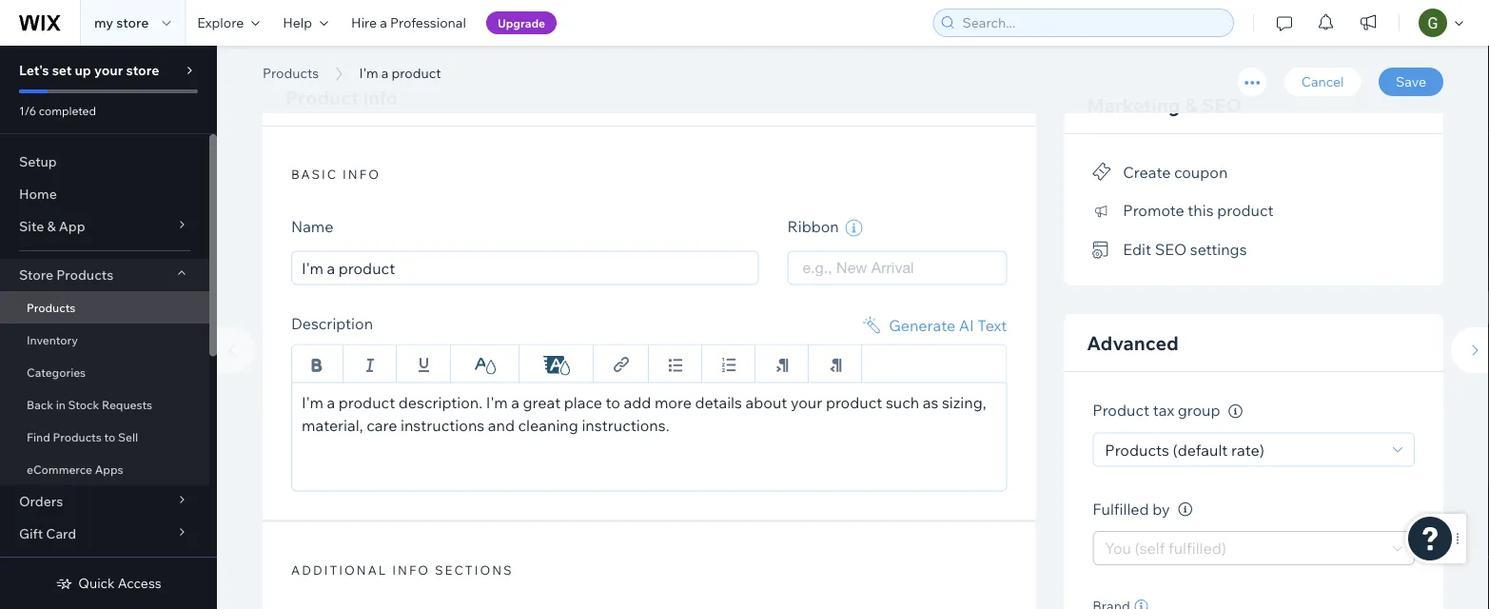Task type: locate. For each thing, give the bounding box(es) containing it.
1 horizontal spatial product
[[1093, 401, 1150, 420]]

i'm a product down hire a professional link
[[359, 65, 441, 81]]

info tooltip image
[[1179, 503, 1193, 517]]

your right about
[[791, 393, 823, 412]]

0 vertical spatial products link
[[253, 64, 328, 83]]

additional
[[291, 562, 388, 578]]

0 horizontal spatial to
[[104, 430, 115, 444]]

apps
[[95, 462, 123, 476]]

cancel button
[[1285, 68, 1362, 96]]

0 horizontal spatial &
[[47, 218, 56, 235]]

1 vertical spatial product
[[1093, 401, 1150, 420]]

generate ai text
[[889, 316, 1007, 335]]

info down hire
[[363, 85, 398, 109]]

product down help button
[[286, 85, 359, 109]]

0 horizontal spatial product
[[286, 85, 359, 109]]

edit
[[1123, 241, 1152, 260]]

seo settings image
[[1093, 242, 1112, 259]]

cleaning
[[518, 416, 579, 435]]

i'm
[[263, 41, 312, 84], [359, 65, 378, 81], [302, 393, 323, 412], [486, 393, 508, 412]]

set
[[52, 62, 72, 79]]

info left 'sections'
[[392, 562, 430, 578]]

my store
[[94, 14, 149, 31]]

& inside i'm a product form
[[1185, 93, 1198, 117]]

to left add
[[606, 393, 620, 412]]

group
[[1178, 401, 1221, 420]]

details
[[695, 393, 742, 412]]

more
[[655, 393, 692, 412]]

such
[[886, 393, 920, 412]]

about
[[746, 393, 787, 412]]

i'm a product
[[263, 41, 478, 84], [359, 65, 441, 81]]

0 horizontal spatial your
[[94, 62, 123, 79]]

products link down the store products at the top of the page
[[0, 291, 209, 324]]

0 vertical spatial &
[[1185, 93, 1198, 117]]

product inside button
[[1218, 202, 1274, 221]]

generate ai text button
[[861, 314, 1007, 337]]

promote coupon image
[[1093, 164, 1112, 181]]

i'm a product down hire
[[263, 41, 478, 84]]

setup
[[19, 153, 57, 170]]

care
[[367, 416, 397, 435]]

store right my in the top of the page
[[116, 14, 149, 31]]

upgrade
[[498, 16, 545, 30]]

to left sell
[[104, 430, 115, 444]]

fulfilled
[[1093, 500, 1149, 519]]

additional info sections
[[291, 562, 514, 578]]

promote image
[[1093, 203, 1112, 220]]

false text field
[[291, 382, 1007, 492]]

categories link
[[0, 356, 209, 388]]

1 vertical spatial &
[[47, 218, 56, 235]]

products inside dropdown button
[[56, 267, 113, 283]]

0 vertical spatial seo
[[1202, 93, 1242, 117]]

seo right edit
[[1155, 241, 1187, 260]]

0 vertical spatial info
[[363, 85, 398, 109]]

find
[[27, 430, 50, 444]]

1 horizontal spatial &
[[1185, 93, 1198, 117]]

instructions.
[[582, 416, 670, 435]]

0 horizontal spatial seo
[[1155, 241, 1187, 260]]

Search... field
[[957, 10, 1228, 36]]

info for basic
[[343, 167, 381, 183]]

& inside dropdown button
[[47, 218, 56, 235]]

requests
[[102, 397, 152, 412]]

products link inside i'm a product form
[[253, 64, 328, 83]]

basic info
[[291, 167, 381, 183]]

upgrade button
[[486, 11, 557, 34]]

store down my store
[[126, 62, 159, 79]]

1/6 completed
[[19, 103, 96, 118]]

products
[[263, 65, 319, 81], [56, 267, 113, 283], [27, 300, 76, 315], [53, 430, 102, 444], [1105, 441, 1170, 460]]

this
[[1188, 202, 1214, 221]]

1 vertical spatial products link
[[0, 291, 209, 324]]

1 vertical spatial info
[[343, 167, 381, 183]]

& for marketing
[[1185, 93, 1198, 117]]

& right site
[[47, 218, 56, 235]]

in
[[56, 397, 66, 412]]

&
[[1185, 93, 1198, 117], [47, 218, 56, 235]]

rate)
[[1232, 441, 1265, 460]]

to
[[606, 393, 620, 412], [104, 430, 115, 444]]

completed
[[39, 103, 96, 118]]

gift card
[[19, 525, 76, 542]]

save button
[[1379, 68, 1444, 96]]

your right up
[[94, 62, 123, 79]]

0 vertical spatial to
[[606, 393, 620, 412]]

info for product
[[363, 85, 398, 109]]

product right this
[[1218, 202, 1274, 221]]

product left tax
[[1093, 401, 1150, 420]]

place
[[564, 393, 602, 412]]

product
[[347, 41, 478, 84], [392, 65, 441, 81], [1218, 202, 1274, 221], [339, 393, 395, 412], [826, 393, 883, 412]]

product down the 'hire a professional' on the top left
[[347, 41, 478, 84]]

0 vertical spatial product
[[286, 85, 359, 109]]

i'm up and
[[486, 393, 508, 412]]

info right basic at top
[[343, 167, 381, 183]]

1 vertical spatial store
[[126, 62, 159, 79]]

products down help at left
[[263, 65, 319, 81]]

site & app
[[19, 218, 85, 235]]

great
[[523, 393, 561, 412]]

you
[[1105, 539, 1132, 558]]

seo inside button
[[1155, 241, 1187, 260]]

promote this product
[[1123, 202, 1274, 221]]

material,
[[302, 416, 363, 435]]

0 vertical spatial your
[[94, 62, 123, 79]]

i'm a product description. i'm a great place to add more details about your product such as sizing, material, care instructions and cleaning instructions.
[[302, 393, 987, 435]]

1 horizontal spatial products link
[[253, 64, 328, 83]]

sections
[[435, 562, 514, 578]]

& right marketing
[[1185, 93, 1198, 117]]

Add a product name text field
[[291, 251, 759, 285]]

product tax group
[[1093, 401, 1224, 420]]

2 vertical spatial info
[[392, 562, 430, 578]]

ribbon
[[788, 217, 843, 236]]

products link down help at left
[[253, 64, 328, 83]]

stock
[[68, 397, 99, 412]]

0 vertical spatial store
[[116, 14, 149, 31]]

card
[[46, 525, 76, 542]]

1 vertical spatial your
[[791, 393, 823, 412]]

1 horizontal spatial your
[[791, 393, 823, 412]]

product left such
[[826, 393, 883, 412]]

1 vertical spatial seo
[[1155, 241, 1187, 260]]

1 horizontal spatial to
[[606, 393, 620, 412]]

product
[[286, 85, 359, 109], [1093, 401, 1150, 420]]

advanced
[[1087, 331, 1179, 355]]

(default
[[1173, 441, 1228, 460]]

products right store
[[56, 267, 113, 283]]

edit seo settings button
[[1093, 236, 1247, 263]]

ecommerce apps link
[[0, 453, 209, 485]]

info for additional
[[392, 562, 430, 578]]

i'm up the material,
[[302, 393, 323, 412]]

instructions
[[401, 416, 485, 435]]

seo up 'coupon'
[[1202, 93, 1242, 117]]

orders
[[19, 493, 63, 510]]

product up the care
[[339, 393, 395, 412]]

settings
[[1191, 241, 1247, 260]]

inventory
[[27, 333, 78, 347]]

1 vertical spatial to
[[104, 430, 115, 444]]

ai
[[959, 316, 974, 335]]

a
[[380, 14, 387, 31], [320, 41, 339, 84], [381, 65, 389, 81], [327, 393, 335, 412], [511, 393, 520, 412]]

products up inventory
[[27, 300, 76, 315]]

create
[[1123, 163, 1171, 182]]

setup link
[[0, 146, 209, 178]]

find products to sell link
[[0, 421, 209, 453]]

products down product tax group
[[1105, 441, 1170, 460]]



Task type: describe. For each thing, give the bounding box(es) containing it.
promote this product button
[[1093, 197, 1274, 224]]

product down hire a professional link
[[392, 65, 441, 81]]

generate
[[889, 316, 956, 335]]

home link
[[0, 178, 209, 210]]

help
[[283, 14, 312, 31]]

marketing
[[1087, 93, 1181, 117]]

your inside sidebar element
[[94, 62, 123, 79]]

product for product tax group
[[1093, 401, 1150, 420]]

marketing & seo
[[1087, 93, 1242, 117]]

product info
[[286, 85, 398, 109]]

i'm down help at left
[[263, 41, 312, 84]]

let's
[[19, 62, 49, 79]]

1 horizontal spatial seo
[[1202, 93, 1242, 117]]

find products to sell
[[27, 430, 138, 444]]

let's set up your store
[[19, 62, 159, 79]]

create coupon button
[[1093, 158, 1228, 185]]

store inside sidebar element
[[126, 62, 159, 79]]

ecommerce
[[27, 462, 92, 476]]

coupon
[[1175, 163, 1228, 182]]

description
[[291, 314, 373, 333]]

categories
[[27, 365, 86, 379]]

sizing,
[[942, 393, 987, 412]]

1/6
[[19, 103, 36, 118]]

promote
[[1123, 202, 1185, 221]]

save
[[1396, 73, 1427, 90]]

back in stock requests
[[27, 397, 152, 412]]

quick access button
[[56, 575, 161, 592]]

up
[[75, 62, 91, 79]]

you (self fulfilled)
[[1105, 539, 1227, 558]]

sell
[[118, 430, 138, 444]]

back
[[27, 397, 53, 412]]

as
[[923, 393, 939, 412]]

sidebar element
[[0, 46, 217, 609]]

text
[[978, 316, 1007, 335]]

basic
[[291, 167, 338, 183]]

help button
[[271, 0, 340, 46]]

and
[[488, 416, 515, 435]]

to inside sidebar element
[[104, 430, 115, 444]]

explore
[[197, 14, 244, 31]]

hire
[[351, 14, 377, 31]]

& for site
[[47, 218, 56, 235]]

create coupon
[[1123, 163, 1228, 182]]

fulfilled by
[[1093, 500, 1170, 519]]

i'm up product info on the left
[[359, 65, 378, 81]]

i'm a product form
[[207, 0, 1490, 609]]

Select box search field
[[803, 252, 992, 284]]

inventory link
[[0, 324, 209, 356]]

hire a professional
[[351, 14, 466, 31]]

gift card button
[[0, 518, 209, 550]]

products up ecommerce apps
[[53, 430, 102, 444]]

quick access
[[78, 575, 161, 592]]

by
[[1153, 500, 1170, 519]]

gift
[[19, 525, 43, 542]]

professional
[[390, 14, 466, 31]]

orders button
[[0, 485, 209, 518]]

0 horizontal spatial products link
[[0, 291, 209, 324]]

hire a professional link
[[340, 0, 478, 46]]

add
[[624, 393, 651, 412]]

tax
[[1153, 401, 1175, 420]]

cancel
[[1302, 73, 1344, 90]]

site & app button
[[0, 210, 209, 243]]

site
[[19, 218, 44, 235]]

quick
[[78, 575, 115, 592]]

(self
[[1135, 539, 1165, 558]]

products (default rate)
[[1105, 441, 1265, 460]]

store products button
[[0, 259, 209, 291]]

your inside the "i'm a product description. i'm a great place to add more details about your product such as sizing, material, care instructions and cleaning instructions."
[[791, 393, 823, 412]]

ecommerce apps
[[27, 462, 123, 476]]

to inside the "i'm a product description. i'm a great place to add more details about your product such as sizing, material, care instructions and cleaning instructions."
[[606, 393, 620, 412]]

description.
[[399, 393, 483, 412]]

product for product info
[[286, 85, 359, 109]]

info tooltip image
[[1229, 404, 1243, 419]]

access
[[118, 575, 161, 592]]

home
[[19, 186, 57, 202]]

store
[[19, 267, 53, 283]]

back in stock requests link
[[0, 388, 209, 421]]



Task type: vqa. For each thing, say whether or not it's contained in the screenshot.
INSTRUCTIONS.
yes



